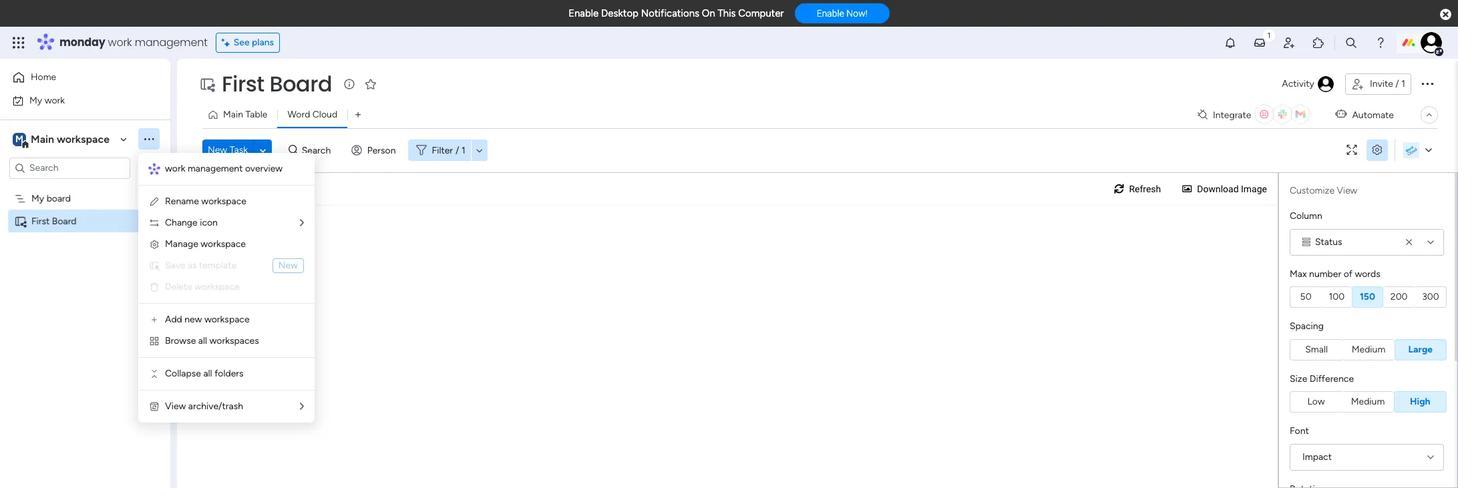 Task type: locate. For each thing, give the bounding box(es) containing it.
100 button
[[1321, 287, 1352, 308]]

1 vertical spatial first
[[31, 215, 50, 227]]

first right shareable board image
[[31, 215, 50, 227]]

50
[[1300, 291, 1312, 303]]

0 horizontal spatial work
[[45, 95, 65, 106]]

menu
[[138, 153, 315, 423]]

this
[[718, 7, 736, 19]]

main inside workspace selection element
[[31, 133, 54, 145]]

1 horizontal spatial /
[[1396, 78, 1399, 90]]

0 horizontal spatial 1
[[462, 145, 465, 156]]

0 vertical spatial 1
[[1402, 78, 1405, 90]]

work
[[108, 35, 132, 50], [45, 95, 65, 106], [165, 163, 185, 174]]

add new workspace image
[[149, 315, 160, 325]]

main table button
[[202, 104, 277, 126]]

options image
[[1419, 75, 1435, 91]]

workspace up the template
[[201, 238, 246, 250]]

new inside menu item
[[278, 260, 298, 271]]

first board up table
[[222, 69, 332, 99]]

my down home
[[29, 95, 42, 106]]

0 horizontal spatial enable
[[569, 7, 599, 19]]

1 horizontal spatial main
[[223, 109, 243, 120]]

50 button
[[1290, 287, 1321, 308]]

0 vertical spatial main
[[223, 109, 243, 120]]

300 button
[[1415, 287, 1447, 308]]

add view image
[[355, 110, 361, 120]]

enable now!
[[817, 8, 868, 19]]

medium up the difference
[[1352, 344, 1386, 355]]

v2 status outline image
[[1303, 237, 1311, 247]]

1 horizontal spatial work
[[108, 35, 132, 50]]

status
[[1315, 236, 1342, 247]]

collapse all folders
[[165, 368, 244, 379]]

view
[[1337, 185, 1358, 196], [165, 401, 186, 412]]

0 vertical spatial board
[[270, 69, 332, 99]]

1 horizontal spatial 1
[[1402, 78, 1405, 90]]

all for browse
[[198, 335, 207, 347]]

1 horizontal spatial enable
[[817, 8, 844, 19]]

invite
[[1370, 78, 1393, 90]]

medium button for spacing
[[1343, 339, 1395, 360]]

add new workspace
[[165, 314, 250, 325]]

workspace for rename workspace
[[201, 196, 246, 207]]

200
[[1391, 291, 1408, 303]]

0 horizontal spatial main
[[31, 133, 54, 145]]

word cloud button
[[277, 104, 347, 126]]

collapse all folders image
[[149, 369, 160, 379]]

1 inside 'button'
[[1402, 78, 1405, 90]]

0 horizontal spatial first
[[31, 215, 50, 227]]

0 vertical spatial all
[[198, 335, 207, 347]]

work right monday
[[108, 35, 132, 50]]

1 vertical spatial my
[[31, 193, 44, 204]]

all left folders
[[203, 368, 212, 379]]

enable now! button
[[795, 4, 890, 24]]

1 left "arrow down" icon
[[462, 145, 465, 156]]

2 horizontal spatial work
[[165, 163, 185, 174]]

workspace for main workspace
[[57, 133, 110, 145]]

board up 'word'
[[270, 69, 332, 99]]

activity button
[[1277, 73, 1340, 95]]

first board down my board
[[31, 215, 77, 227]]

enable inside button
[[817, 8, 844, 19]]

work down home
[[45, 95, 65, 106]]

/ inside 'button'
[[1396, 78, 1399, 90]]

m
[[15, 133, 23, 145]]

manage workspace image
[[149, 239, 160, 250]]

option
[[0, 186, 170, 189]]

2 list arrow image from the top
[[300, 402, 304, 411]]

column
[[1290, 210, 1322, 222]]

arrow down image
[[471, 142, 487, 158]]

view archive/trash image
[[149, 401, 160, 412]]

0 vertical spatial /
[[1396, 78, 1399, 90]]

management up shareable board icon
[[135, 35, 208, 50]]

1 vertical spatial 1
[[462, 145, 465, 156]]

menu item
[[149, 258, 304, 274]]

0 vertical spatial list arrow image
[[300, 218, 304, 228]]

show board description image
[[342, 77, 358, 91]]

management
[[135, 35, 208, 50], [188, 163, 243, 174]]

new up delete workspace menu item
[[278, 260, 298, 271]]

as
[[188, 260, 197, 271]]

collapse board header image
[[1424, 110, 1435, 120]]

service icon image
[[149, 261, 160, 271]]

workspace
[[57, 133, 110, 145], [201, 196, 246, 207], [201, 238, 246, 250], [195, 281, 240, 293], [204, 314, 250, 325]]

1 horizontal spatial new
[[278, 260, 298, 271]]

new up work management overview
[[208, 144, 227, 156]]

1 vertical spatial medium
[[1351, 396, 1385, 407]]

1 vertical spatial medium button
[[1342, 391, 1394, 413]]

list arrow image
[[300, 218, 304, 228], [300, 402, 304, 411]]

workspace inside menu item
[[195, 281, 240, 293]]

/ right filter
[[456, 145, 459, 156]]

0 vertical spatial new
[[208, 144, 227, 156]]

workspace down the template
[[195, 281, 240, 293]]

1 vertical spatial first board
[[31, 215, 77, 227]]

150
[[1360, 291, 1375, 303]]

delete workspace
[[165, 281, 240, 293]]

task
[[230, 144, 248, 156]]

0 vertical spatial management
[[135, 35, 208, 50]]

board
[[270, 69, 332, 99], [52, 215, 77, 227]]

medium button for size difference
[[1342, 391, 1394, 413]]

workspace up search in workspace field
[[57, 133, 110, 145]]

all down add new workspace
[[198, 335, 207, 347]]

small button
[[1290, 339, 1343, 360]]

0 vertical spatial my
[[29, 95, 42, 106]]

1 vertical spatial board
[[52, 215, 77, 227]]

main inside button
[[223, 109, 243, 120]]

workspace up icon
[[201, 196, 246, 207]]

1 for filter / 1
[[462, 145, 465, 156]]

archive/trash
[[188, 401, 243, 412]]

enable left the now!
[[817, 8, 844, 19]]

Search field
[[298, 141, 338, 160]]

see plans
[[234, 37, 274, 48]]

desktop
[[601, 7, 639, 19]]

v2 search image
[[289, 143, 298, 158]]

inbox image
[[1253, 36, 1266, 49]]

new inside button
[[208, 144, 227, 156]]

1 vertical spatial all
[[203, 368, 212, 379]]

customize view
[[1290, 185, 1358, 196]]

delete workspace image
[[149, 282, 160, 293]]

medium button down the difference
[[1342, 391, 1394, 413]]

large button
[[1395, 339, 1447, 360]]

my for my work
[[29, 95, 42, 106]]

change icon
[[165, 217, 218, 228]]

change
[[165, 217, 198, 228]]

management down "new task" button
[[188, 163, 243, 174]]

medium
[[1352, 344, 1386, 355], [1351, 396, 1385, 407]]

person
[[367, 145, 396, 156]]

0 vertical spatial medium button
[[1343, 339, 1395, 360]]

customize
[[1290, 185, 1335, 196]]

first
[[222, 69, 264, 99], [31, 215, 50, 227]]

view right customize
[[1337, 185, 1358, 196]]

1 right invite
[[1402, 78, 1405, 90]]

1 vertical spatial work
[[45, 95, 65, 106]]

/ right invite
[[1396, 78, 1399, 90]]

main for main table
[[223, 109, 243, 120]]

0 horizontal spatial new
[[208, 144, 227, 156]]

0 vertical spatial work
[[108, 35, 132, 50]]

/ for invite
[[1396, 78, 1399, 90]]

200 button
[[1383, 287, 1415, 308]]

enable
[[569, 7, 599, 19], [817, 8, 844, 19]]

computer
[[738, 7, 784, 19]]

my left 'board'
[[31, 193, 44, 204]]

0 horizontal spatial /
[[456, 145, 459, 156]]

first up main table
[[222, 69, 264, 99]]

new for new
[[278, 260, 298, 271]]

rename workspace image
[[149, 196, 160, 207]]

view right view archive/trash icon
[[165, 401, 186, 412]]

my inside button
[[29, 95, 42, 106]]

medium button
[[1343, 339, 1395, 360], [1342, 391, 1394, 413]]

jacob simon image
[[1421, 32, 1442, 53]]

/
[[1396, 78, 1399, 90], [456, 145, 459, 156]]

board down 'board'
[[52, 215, 77, 227]]

apps image
[[1312, 36, 1325, 49]]

main left table
[[223, 109, 243, 120]]

select product image
[[12, 36, 25, 49]]

list box
[[0, 184, 170, 413]]

0 vertical spatial medium
[[1352, 344, 1386, 355]]

large
[[1409, 344, 1433, 355]]

list arrow image for view archive/trash
[[300, 402, 304, 411]]

1 image
[[1263, 27, 1275, 42]]

main
[[223, 109, 243, 120], [31, 133, 54, 145]]

work inside button
[[45, 95, 65, 106]]

save as template
[[165, 260, 237, 271]]

medium button up the difference
[[1343, 339, 1395, 360]]

main workspace
[[31, 133, 110, 145]]

1 for invite / 1
[[1402, 78, 1405, 90]]

add
[[165, 314, 182, 325]]

enable for enable now!
[[817, 8, 844, 19]]

main table
[[223, 109, 267, 120]]

1 vertical spatial view
[[165, 401, 186, 412]]

0 vertical spatial first board
[[222, 69, 332, 99]]

0 vertical spatial first
[[222, 69, 264, 99]]

home
[[31, 71, 56, 83]]

low button
[[1290, 391, 1342, 413]]

my for my board
[[31, 193, 44, 204]]

1 vertical spatial /
[[456, 145, 459, 156]]

1 horizontal spatial view
[[1337, 185, 1358, 196]]

my board
[[31, 193, 71, 204]]

work up rename
[[165, 163, 185, 174]]

1 list arrow image from the top
[[300, 218, 304, 228]]

1 vertical spatial list arrow image
[[300, 402, 304, 411]]

dapulse integrations image
[[1198, 110, 1208, 120]]

0 horizontal spatial board
[[52, 215, 77, 227]]

1 vertical spatial main
[[31, 133, 54, 145]]

Search in workspace field
[[28, 160, 112, 176]]

1 horizontal spatial first board
[[222, 69, 332, 99]]

main right workspace icon
[[31, 133, 54, 145]]

1 vertical spatial new
[[278, 260, 298, 271]]

all
[[198, 335, 207, 347], [203, 368, 212, 379]]

invite / 1
[[1370, 78, 1405, 90]]

0 horizontal spatial first board
[[31, 215, 77, 227]]

medium down the difference
[[1351, 396, 1385, 407]]

enable for enable desktop notifications on this computer
[[569, 7, 599, 19]]

enable left desktop
[[569, 7, 599, 19]]

notifications image
[[1224, 36, 1237, 49]]



Task type: vqa. For each thing, say whether or not it's contained in the screenshot.
&
no



Task type: describe. For each thing, give the bounding box(es) containing it.
enable desktop notifications on this computer
[[569, 7, 784, 19]]

word
[[288, 109, 310, 120]]

font
[[1290, 426, 1309, 437]]

folders
[[215, 368, 244, 379]]

my work button
[[8, 90, 144, 111]]

collapse
[[165, 368, 201, 379]]

150 button
[[1352, 287, 1383, 308]]

/ for filter
[[456, 145, 459, 156]]

shareable board image
[[14, 215, 27, 227]]

workspace options image
[[142, 132, 156, 146]]

workspace for delete workspace
[[195, 281, 240, 293]]

home button
[[8, 67, 144, 88]]

First Board field
[[218, 69, 336, 99]]

settings image
[[1367, 145, 1388, 155]]

words
[[1355, 268, 1381, 280]]

workspace image
[[13, 132, 26, 147]]

browse all workspaces image
[[149, 336, 160, 347]]

angle down image
[[260, 145, 266, 155]]

invite members image
[[1283, 36, 1296, 49]]

1 vertical spatial management
[[188, 163, 243, 174]]

menu item containing save as template
[[149, 258, 304, 274]]

view archive/trash
[[165, 401, 243, 412]]

2 vertical spatial work
[[165, 163, 185, 174]]

invite / 1 button
[[1345, 73, 1411, 95]]

low
[[1308, 396, 1325, 407]]

size difference
[[1290, 373, 1354, 384]]

browse all workspaces
[[165, 335, 259, 347]]

1 horizontal spatial first
[[222, 69, 264, 99]]

main for main workspace
[[31, 133, 54, 145]]

notifications
[[641, 7, 699, 19]]

new task button
[[202, 140, 253, 161]]

0 vertical spatial view
[[1337, 185, 1358, 196]]

max
[[1290, 268, 1307, 280]]

person button
[[346, 140, 404, 161]]

work for monday
[[108, 35, 132, 50]]

delete
[[165, 281, 192, 293]]

all for collapse
[[203, 368, 212, 379]]

add to favorites image
[[364, 77, 378, 91]]

list box containing my board
[[0, 184, 170, 413]]

overview
[[245, 163, 283, 174]]

my work
[[29, 95, 65, 106]]

automate
[[1352, 109, 1394, 121]]

browse
[[165, 335, 196, 347]]

workspaces
[[209, 335, 259, 347]]

first board inside list box
[[31, 215, 77, 227]]

template
[[199, 260, 237, 271]]

100
[[1329, 291, 1345, 303]]

on
[[702, 7, 715, 19]]

size
[[1290, 373, 1307, 384]]

rename
[[165, 196, 199, 207]]

autopilot image
[[1336, 106, 1347, 123]]

word cloud
[[288, 109, 337, 120]]

monday
[[59, 35, 105, 50]]

delete workspace menu item
[[149, 279, 304, 295]]

manage
[[165, 238, 198, 250]]

new
[[185, 314, 202, 325]]

see plans button
[[216, 33, 280, 53]]

integrate
[[1213, 109, 1251, 121]]

1 horizontal spatial board
[[270, 69, 332, 99]]

filter
[[432, 145, 453, 156]]

now!
[[847, 8, 868, 19]]

search everything image
[[1345, 36, 1358, 49]]

see
[[234, 37, 250, 48]]

new for new task
[[208, 144, 227, 156]]

monday work management
[[59, 35, 208, 50]]

medium for size difference
[[1351, 396, 1385, 407]]

high button
[[1394, 391, 1447, 413]]

high
[[1410, 396, 1431, 407]]

new task
[[208, 144, 248, 156]]

first inside list box
[[31, 215, 50, 227]]

help image
[[1374, 36, 1387, 49]]

cloud
[[312, 109, 337, 120]]

table
[[245, 109, 267, 120]]

small
[[1305, 344, 1328, 355]]

menu containing work management overview
[[138, 153, 315, 423]]

list arrow image for change icon
[[300, 218, 304, 228]]

board
[[47, 193, 71, 204]]

workspace for manage workspace
[[201, 238, 246, 250]]

filter / 1
[[432, 145, 465, 156]]

0 horizontal spatial view
[[165, 401, 186, 412]]

difference
[[1310, 373, 1354, 384]]

activity
[[1282, 78, 1315, 90]]

board inside list box
[[52, 215, 77, 227]]

work management overview
[[165, 163, 283, 174]]

of
[[1344, 268, 1353, 280]]

work for my
[[45, 95, 65, 106]]

open full screen image
[[1341, 145, 1363, 155]]

impact
[[1303, 451, 1332, 463]]

number
[[1309, 268, 1341, 280]]

manage workspace
[[165, 238, 246, 250]]

dapulse close image
[[1440, 8, 1452, 21]]

workspace selection element
[[13, 131, 112, 149]]

medium for spacing
[[1352, 344, 1386, 355]]

change icon image
[[149, 218, 160, 228]]

shareable board image
[[199, 76, 215, 92]]

save
[[165, 260, 185, 271]]

icon
[[200, 217, 218, 228]]

plans
[[252, 37, 274, 48]]

rename workspace
[[165, 196, 246, 207]]

workspace up workspaces
[[204, 314, 250, 325]]

spacing
[[1290, 321, 1324, 332]]

max number of words
[[1290, 268, 1381, 280]]



